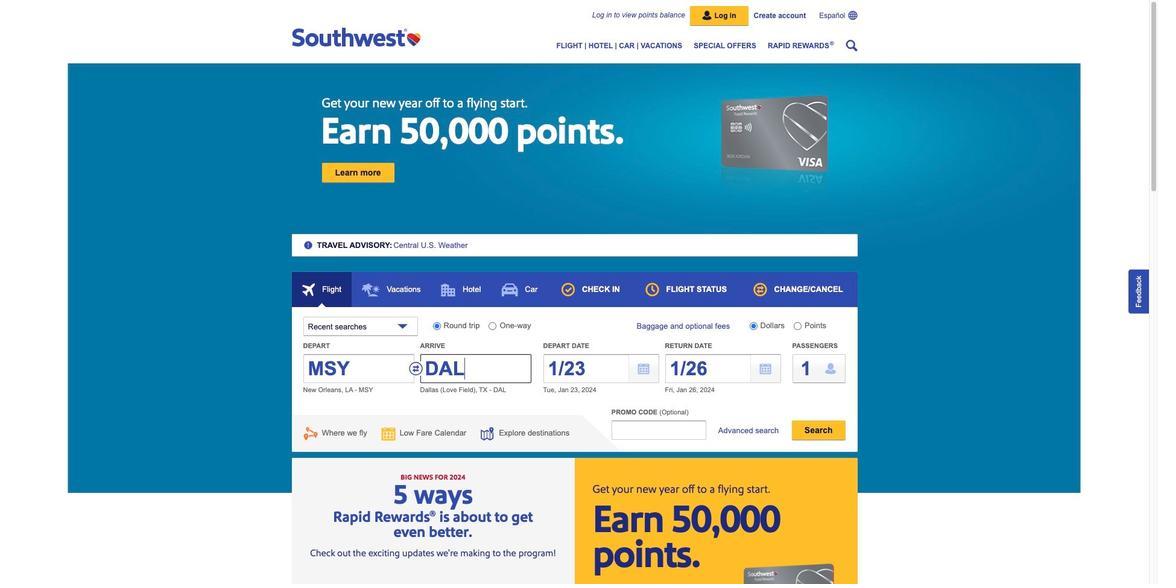 Task type: describe. For each thing, give the bounding box(es) containing it.
Passengers count. Opens flyout. text field
[[792, 354, 846, 383]]

Recent searches text field
[[303, 317, 418, 336]]



Task type: locate. For each thing, give the bounding box(es) containing it.
None radio
[[794, 322, 802, 330]]

Depart Date in mm/dd/yyyy format, valid dates from Jan 22, 2024 to Oct 2, 2024. To use a date picker press the down arrow. text field
[[543, 354, 659, 383]]

banner
[[292, 0, 858, 54]]

Return date in mm/dd/yyyy format, valid dates from Jan 23, 2024 to Oct 2, 2024. To use a date picker press the down arrow. text field
[[665, 354, 781, 383]]

navigation
[[292, 26, 858, 51]]

None text field
[[303, 354, 414, 383], [420, 354, 531, 383], [612, 421, 706, 440], [303, 354, 414, 383], [420, 354, 531, 383], [612, 421, 706, 440]]

None radio
[[433, 322, 441, 330], [489, 322, 497, 330], [750, 322, 757, 330], [433, 322, 441, 330], [489, 322, 497, 330], [750, 322, 757, 330]]

tab list
[[292, 272, 858, 321]]



Task type: vqa. For each thing, say whether or not it's contained in the screenshot.
option
yes



